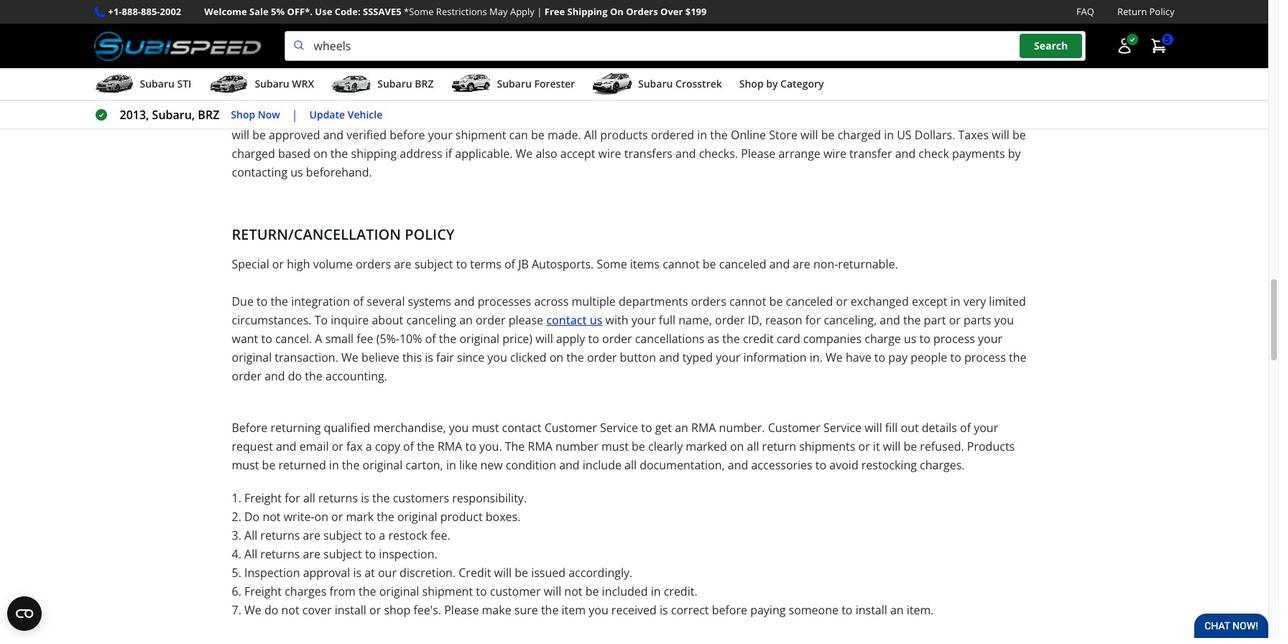Task type: locate. For each thing, give the bounding box(es) containing it.
credit inside the 1. freight for all returns is the customers responsibility. 2. do not write-on or mark the original product boxes. 3. all returns are subject to a restock fee. 4. all returns are subject to inspection. 5. inspection approval is at our discretion. credit will be issued accordingly. 6. freight charges from the original shipment to customer will not be included in credit. 7. we do not cover install or shop fee's. please make sure the item you received is correct before paying someone to install an item.
[[459, 566, 491, 581]]

please down visa,
[[741, 146, 776, 162]]

shop inside dropdown button
[[739, 77, 764, 91]]

before down 'via' at the top of page
[[390, 127, 425, 143]]

please inside the 1. freight for all returns is the customers responsibility. 2. do not write-on or mark the original product boxes. 3. all returns are subject to a restock fee. 4. all returns are subject to inspection. 5. inspection approval is at our discretion. credit will be issued accordingly. 6. freight charges from the original shipment to customer will not be included in credit. 7. we do not cover install or shop fee's. please make sure the item you received is correct before paying someone to install an item.
[[444, 603, 479, 619]]

to right am on the top of page
[[413, 17, 424, 32]]

1 subaru from the left
[[140, 77, 175, 91]]

do inside the 1. freight for all returns is the customers responsibility. 2. do not write-on or mark the original product boxes. 3. all returns are subject to a restock fee. 4. all returns are subject to inspection. 5. inspection approval is at our discretion. credit will be issued accordingly. 6. freight charges from the original shipment to customer will not be included in credit. 7. we do not cover install or shop fee's. please make sure the item you received is correct before paying someone to install an item.
[[264, 603, 278, 619]]

0 horizontal spatial please
[[444, 603, 479, 619]]

2 freight from the top
[[244, 584, 282, 600]]

1 vertical spatial items
[[630, 257, 660, 272]]

reason
[[765, 313, 802, 328]]

0 horizontal spatial items
[[314, 109, 344, 124]]

for up write-
[[285, 491, 300, 507]]

faq
[[1076, 5, 1094, 18]]

all inside the 1. freight for all returns is the customers responsibility. 2. do not write-on or mark the original product boxes. 3. all returns are subject to a restock fee. 4. all returns are subject to inspection. 5. inspection approval is at our discretion. credit will be issued accordingly. 6. freight charges from the original shipment to customer will not be included in credit. 7. we do not cover install or shop fee's. please make sure the item you received is correct before paying someone to install an item.
[[303, 491, 315, 507]]

fee.
[[431, 528, 450, 544]]

5
[[1164, 33, 1170, 46]]

1 horizontal spatial credit
[[743, 331, 774, 347]]

credit up made.
[[526, 109, 557, 124]]

avoid
[[829, 458, 858, 474]]

2 horizontal spatial card
[[975, 109, 998, 124]]

1 horizontal spatial brz
[[415, 77, 434, 91]]

through
[[278, 17, 321, 32]]

of inside with your full name, order id, reason for canceling, and the part or parts you want to cancel. a small fee (5%-10% of the original price) will apply to order cancellations as the credit card companies charge us to process your original transaction. we believe this is fair since you clicked on the order button and typed your information in. we have to pay people to process the order and do the accounting.
[[425, 331, 436, 347]]

the right 'via' at the top of page
[[424, 109, 442, 124]]

systems
[[408, 294, 451, 310]]

button image
[[1116, 37, 1133, 55]]

us
[[897, 127, 912, 143]]

subaru for subaru forester
[[497, 77, 532, 91]]

are left visa,
[[734, 109, 752, 124]]

1 vertical spatial by
[[1008, 146, 1021, 162]]

contact up the
[[502, 420, 541, 436]]

online down a subaru forester thumbnail image
[[445, 109, 480, 124]]

2 vertical spatial must
[[232, 458, 259, 474]]

is
[[515, 109, 523, 124], [425, 350, 433, 366], [361, 491, 369, 507], [353, 566, 361, 581], [660, 603, 668, 619]]

wire right arrange
[[823, 146, 846, 162]]

rma up like
[[438, 439, 462, 455]]

the left part
[[903, 313, 921, 328]]

1 horizontal spatial service
[[824, 420, 862, 436]]

0 horizontal spatial do
[[264, 603, 278, 619]]

search input field
[[284, 31, 1085, 61]]

rma up condition
[[528, 439, 553, 455]]

and down cancellations
[[659, 350, 680, 366]]

1 vertical spatial |
[[292, 107, 298, 123]]

1 horizontal spatial credit
[[615, 109, 648, 124]]

0 horizontal spatial by
[[766, 77, 778, 91]]

5 subaru from the left
[[638, 77, 673, 91]]

1 vertical spatial not
[[564, 584, 582, 600]]

carton,
[[406, 458, 443, 474]]

1 horizontal spatial for
[[805, 313, 821, 328]]

0 horizontal spatial must
[[232, 458, 259, 474]]

0 horizontal spatial orders
[[356, 257, 391, 272]]

1 wire from the left
[[598, 146, 621, 162]]

on
[[282, 109, 296, 124], [313, 146, 327, 162], [549, 350, 563, 366], [730, 439, 744, 455], [314, 510, 328, 525]]

subject down mark
[[323, 528, 362, 544]]

2 install from the left
[[856, 603, 887, 619]]

0 vertical spatial |
[[537, 5, 542, 18]]

0 horizontal spatial install
[[335, 603, 366, 619]]

shop
[[384, 603, 410, 619]]

credit inside with your full name, order id, reason for canceling, and the part or parts you want to cancel. a small fee (5%-10% of the original price) will apply to order cancellations as the credit card companies charge us to process your original transaction. we believe this is fair since you clicked on the order button and typed your information in. we have to pay people to process the order and do the accounting.
[[743, 331, 774, 347]]

subaru left forester
[[497, 77, 532, 91]]

you inside the 1. freight for all returns is the customers responsibility. 2. do not write-on or mark the original product boxes. 3. all returns are subject to a restock fee. 4. all returns are subject to inspection. 5. inspection approval is at our discretion. credit will be issued accordingly. 6. freight charges from the original shipment to customer will not be included in credit. 7. we do not cover install or shop fee's. please make sure the item you received is correct before paying someone to install an item.
[[589, 603, 608, 619]]

credit.
[[664, 584, 697, 600]]

0 horizontal spatial canceled
[[719, 257, 766, 272]]

charges
[[285, 584, 327, 600]]

1 horizontal spatial card
[[777, 331, 800, 347]]

are inside payment on all items purchased via the online store is credit card only. credit cards accepted are visa, discover, and mastercard. all credit card orders will be approved and verified before your shipment can be made. all products ordered in the online store will be charged in us dollars. taxes will be charged based on the shipping address if applicable. we also accept wire transfers and checks. please arrange wire transfer and check payments by contacting us beforehand.
[[734, 109, 752, 124]]

subaru for subaru brz
[[377, 77, 412, 91]]

received
[[611, 603, 657, 619]]

be inside the due to the integration of several systems and processes across multiple departments orders cannot be canceled or exchanged except in very limited circumstances. to inquire about canceling an order please
[[769, 294, 783, 310]]

a subaru forester thumbnail image image
[[451, 73, 491, 95]]

are up approval
[[303, 547, 320, 563]]

now
[[258, 108, 280, 121]]

before left the paying
[[712, 603, 747, 619]]

0 vertical spatial store
[[483, 109, 512, 124]]

us down 'multiple'
[[590, 313, 602, 328]]

process down part
[[933, 331, 975, 347]]

ordered
[[651, 127, 694, 143]]

and inside the due to the integration of several systems and processes across multiple departments orders cannot be canceled or exchanged except in very limited circumstances. to inquire about canceling an order please
[[454, 294, 475, 310]]

accounting.
[[326, 369, 387, 385]]

must up include
[[601, 439, 629, 455]]

free
[[545, 5, 565, 18]]

return policy
[[1117, 5, 1175, 18]]

0 vertical spatial online
[[445, 109, 480, 124]]

2 vertical spatial not
[[281, 603, 299, 619]]

order left button
[[587, 350, 617, 366]]

0 vertical spatial items
[[314, 109, 344, 124]]

companies
[[803, 331, 862, 347]]

0 vertical spatial not
[[263, 510, 281, 525]]

except
[[912, 294, 947, 310]]

subaru for subaru crosstrek
[[638, 77, 673, 91]]

must down request
[[232, 458, 259, 474]]

0 vertical spatial a
[[366, 439, 372, 455]]

for
[[805, 313, 821, 328], [285, 491, 300, 507]]

an right get
[[675, 420, 688, 436]]

0 horizontal spatial charged
[[232, 146, 275, 162]]

1 horizontal spatial orders
[[691, 294, 726, 310]]

the up fair
[[439, 331, 457, 347]]

0 horizontal spatial for
[[285, 491, 300, 507]]

2 vertical spatial us
[[904, 331, 916, 347]]

online
[[445, 109, 480, 124], [731, 127, 766, 143]]

shipping
[[351, 146, 397, 162]]

will inside with your full name, order id, reason for canceling, and the part or parts you want to cancel. a small fee (5%-10% of the original price) will apply to order cancellations as the credit card companies charge us to process your original transaction. we believe this is fair since you clicked on the order button and typed your information in. we have to pay people to process the order and do the accounting.
[[535, 331, 553, 347]]

mark
[[346, 510, 374, 525]]

1 vertical spatial brz
[[198, 107, 219, 123]]

1 vertical spatial canceled
[[786, 294, 833, 310]]

shipment inside payment on all items purchased via the online store is credit card only. credit cards accepted are visa, discover, and mastercard. all credit card orders will be approved and verified before your shipment can be made. all products ordered in the online store will be charged in us dollars. taxes will be charged based on the shipping address if applicable. we also accept wire transfers and checks. please arrange wire transfer and check payments by contacting us beforehand.
[[455, 127, 506, 143]]

subject up approval
[[323, 547, 362, 563]]

0 vertical spatial shipment
[[455, 127, 506, 143]]

responsibility.
[[452, 491, 527, 507]]

included
[[602, 584, 648, 600]]

on inside before returning qualified merchandise, you must contact customer service to get an rma number. customer service will fill out details of your request and email or fax a copy of the rma to you. the rma number must be clearly marked on all return shipments or it will be refused. products must be returned in the original carton, in like new condition and include all documentation, and accessories to avoid restocking charges.
[[730, 439, 744, 455]]

your up if
[[428, 127, 452, 143]]

4 subaru from the left
[[497, 77, 532, 91]]

your
[[428, 127, 452, 143], [631, 313, 656, 328], [978, 331, 1002, 347], [716, 350, 740, 366], [974, 420, 998, 436]]

2 horizontal spatial orders
[[1001, 109, 1036, 124]]

contact up apply
[[546, 313, 587, 328]]

and left non- at the top right of the page
[[769, 257, 790, 272]]

contact us link
[[546, 313, 602, 328]]

wrx
[[292, 77, 314, 91]]

service up include
[[600, 420, 638, 436]]

items inside payment on all items purchased via the online store is credit card only. credit cards accepted are visa, discover, and mastercard. all credit card orders will be approved and verified before your shipment can be made. all products ordered in the online store will be charged in us dollars. taxes will be charged based on the shipping address if applicable. we also accept wire transfers and checks. please arrange wire transfer and check payments by contacting us beforehand.
[[314, 109, 344, 124]]

new
[[480, 458, 503, 474]]

returns up inspection
[[260, 547, 300, 563]]

and up the "charge"
[[880, 313, 900, 328]]

all up write-
[[303, 491, 315, 507]]

0 vertical spatial shop
[[739, 77, 764, 91]]

0 vertical spatial for
[[805, 313, 821, 328]]

since
[[457, 350, 484, 366]]

fee
[[357, 331, 373, 347]]

0 horizontal spatial customer
[[544, 420, 597, 436]]

is inside with your full name, order id, reason for canceling, and the part or parts you want to cancel. a small fee (5%-10% of the original price) will apply to order cancellations as the credit card companies charge us to process your original transaction. we believe this is fair since you clicked on the order button and typed your information in. we have to pay people to process the order and do the accounting.
[[425, 350, 433, 366]]

2 subaru from the left
[[255, 77, 289, 91]]

cannot up departments
[[663, 257, 700, 272]]

0 vertical spatial subject
[[415, 257, 453, 272]]

1 horizontal spatial cannot
[[729, 294, 766, 310]]

special or high volume orders are subject to terms of jb autosports. some items cannot be canceled and are non-returnable.
[[232, 257, 898, 272]]

is up mark
[[361, 491, 369, 507]]

1 horizontal spatial must
[[472, 420, 499, 436]]

1 horizontal spatial |
[[537, 5, 542, 18]]

1. freight for all returns is the customers responsibility. 2. do not write-on or mark the original product boxes. 3. all returns are subject to a restock fee. 4. all returns are subject to inspection. 5. inspection approval is at our discretion. credit will be issued accordingly. 6. freight charges from the original shipment to customer will not be included in credit. 7. we do not cover install or shop fee's. please make sure the item you received is correct before paying someone to install an item.
[[232, 491, 934, 619]]

transfers
[[624, 146, 672, 162]]

2 wire from the left
[[823, 146, 846, 162]]

1 vertical spatial an
[[675, 420, 688, 436]]

1 vertical spatial returns
[[260, 528, 300, 544]]

credit up taxes
[[941, 109, 972, 124]]

qualified
[[324, 420, 370, 436]]

will left fill
[[865, 420, 882, 436]]

subaru sti button
[[94, 71, 191, 100]]

be right taxes
[[1012, 127, 1026, 143]]

be left the clearly
[[632, 439, 645, 455]]

card inside with your full name, order id, reason for canceling, and the part or parts you want to cancel. a small fee (5%-10% of the original price) will apply to order cancellations as the credit card companies charge us to process your original transaction. we believe this is fair since you clicked on the order button and typed your information in. we have to pay people to process the order and do the accounting.
[[777, 331, 800, 347]]

must up you.
[[472, 420, 499, 436]]

sure
[[514, 603, 538, 619]]

0 vertical spatial returns
[[318, 491, 358, 507]]

transfer
[[849, 146, 892, 162]]

|
[[537, 5, 542, 18], [292, 107, 298, 123]]

will up clicked
[[535, 331, 553, 347]]

email
[[299, 439, 329, 455]]

departments
[[619, 294, 688, 310]]

2 vertical spatial an
[[890, 603, 904, 619]]

your down departments
[[631, 313, 656, 328]]

1 horizontal spatial canceled
[[786, 294, 833, 310]]

by inside payment on all items purchased via the online store is credit card only. credit cards accepted are visa, discover, and mastercard. all credit card orders will be approved and verified before your shipment can be made. all products ordered in the online store will be charged in us dollars. taxes will be charged based on the shipping address if applicable. we also accept wire transfers and checks. please arrange wire transfer and check payments by contacting us beforehand.
[[1008, 146, 1021, 162]]

subaru up cards at the top of page
[[638, 77, 673, 91]]

inspection
[[244, 566, 300, 581]]

install down from
[[335, 603, 366, 619]]

a subaru crosstrek thumbnail image image
[[592, 73, 632, 95]]

or inside the due to the integration of several systems and processes across multiple departments orders cannot be canceled or exchanged except in very limited circumstances. to inquire about canceling an order please
[[836, 294, 848, 310]]

issued
[[531, 566, 566, 581]]

for inside with your full name, order id, reason for canceling, and the part or parts you want to cancel. a small fee (5%-10% of the original price) will apply to order cancellations as the credit card companies charge us to process your original transaction. we believe this is fair since you clicked on the order button and typed your information in. we have to pay people to process the order and do the accounting.
[[805, 313, 821, 328]]

and down number
[[559, 458, 580, 474]]

at
[[364, 566, 375, 581]]

rma up marked
[[691, 420, 716, 436]]

1 vertical spatial a
[[379, 528, 385, 544]]

you.
[[479, 439, 502, 455]]

search button
[[1020, 34, 1082, 58]]

products
[[967, 439, 1015, 455]]

the down at
[[359, 584, 376, 600]]

to right due
[[257, 294, 268, 310]]

credit down id, on the right of page
[[743, 331, 774, 347]]

customer
[[544, 420, 597, 436], [768, 420, 821, 436]]

vehicle
[[348, 108, 382, 121]]

0 horizontal spatial credit
[[459, 566, 491, 581]]

and right "systems"
[[454, 294, 475, 310]]

1 horizontal spatial by
[[1008, 146, 1021, 162]]

will down discover,
[[801, 127, 818, 143]]

marked
[[686, 439, 727, 455]]

of down the merchandise,
[[403, 439, 414, 455]]

we down 'can' on the top left of page
[[516, 146, 533, 162]]

1 horizontal spatial online
[[731, 127, 766, 143]]

1 vertical spatial for
[[285, 491, 300, 507]]

or inside with your full name, order id, reason for canceling, and the part or parts you want to cancel. a small fee (5%-10% of the original price) will apply to order cancellations as the credit card companies charge us to process your original transaction. we believe this is fair since you clicked on the order button and typed your information in. we have to pay people to process the order and do the accounting.
[[949, 313, 961, 328]]

be down out
[[904, 439, 917, 455]]

order inside the due to the integration of several systems and processes across multiple departments orders cannot be canceled or exchanged except in very limited circumstances. to inquire about canceling an order please
[[476, 313, 506, 328]]

restock
[[388, 528, 428, 544]]

parts
[[964, 313, 991, 328]]

like
[[459, 458, 477, 474]]

1 horizontal spatial before
[[712, 603, 747, 619]]

correct
[[671, 603, 709, 619]]

1 horizontal spatial customer
[[768, 420, 821, 436]]

1 horizontal spatial a
[[379, 528, 385, 544]]

canceled up 'reason'
[[786, 294, 833, 310]]

welcome
[[204, 5, 247, 18]]

off*.
[[287, 5, 313, 18]]

your inside payment on all items purchased via the online store is credit card only. credit cards accepted are visa, discover, and mastercard. all credit card orders will be approved and verified before your shipment can be made. all products ordered in the online store will be charged in us dollars. taxes will be charged based on the shipping address if applicable. we also accept wire transfers and checks. please arrange wire transfer and check payments by contacting us beforehand.
[[428, 127, 452, 143]]

+1-888-885-2002 link
[[108, 4, 181, 19]]

1 horizontal spatial please
[[741, 146, 776, 162]]

open widget image
[[7, 597, 42, 632]]

information
[[743, 350, 807, 366]]

an inside the due to the integration of several systems and processes across multiple departments orders cannot be canceled or exchanged except in very limited circumstances. to inquire about canceling an order please
[[459, 313, 473, 328]]

an right canceling
[[459, 313, 473, 328]]

be down payment
[[252, 127, 266, 143]]

restrictions
[[436, 5, 487, 18]]

in left credit.
[[651, 584, 661, 600]]

are
[[734, 109, 752, 124], [394, 257, 412, 272], [793, 257, 810, 272], [303, 528, 320, 544], [303, 547, 320, 563]]

card
[[560, 109, 583, 124], [975, 109, 998, 124], [777, 331, 800, 347]]

several
[[367, 294, 405, 310]]

0 horizontal spatial wire
[[598, 146, 621, 162]]

checks.
[[699, 146, 738, 162]]

1 horizontal spatial items
[[630, 257, 660, 272]]

0 horizontal spatial contact
[[502, 420, 541, 436]]

subaru
[[140, 77, 175, 91], [255, 77, 289, 91], [377, 77, 412, 91], [497, 77, 532, 91], [638, 77, 673, 91]]

the down transaction.
[[305, 369, 323, 385]]

approved
[[269, 127, 320, 143]]

cannot up id, on the right of page
[[729, 294, 766, 310]]

on inside the 1. freight for all returns is the customers responsibility. 2. do not write-on or mark the original product boxes. 3. all returns are subject to a restock fee. 4. all returns are subject to inspection. 5. inspection approval is at our discretion. credit will be issued accordingly. 6. freight charges from the original shipment to customer will not be included in credit. 7. we do not cover install or shop fee's. please make sure the item you received is correct before paying someone to install an item.
[[314, 510, 328, 525]]

not
[[263, 510, 281, 525], [564, 584, 582, 600], [281, 603, 299, 619]]

0 horizontal spatial an
[[459, 313, 473, 328]]

will down issued
[[544, 584, 561, 600]]

1 horizontal spatial wire
[[823, 146, 846, 162]]

10%
[[399, 331, 422, 347]]

item.
[[907, 603, 934, 619]]

1 vertical spatial do
[[264, 603, 278, 619]]

service up shipments
[[824, 420, 862, 436]]

0 vertical spatial by
[[766, 77, 778, 91]]

to left pay on the bottom right of the page
[[874, 350, 885, 366]]

original down copy
[[363, 458, 403, 474]]

on inside with your full name, order id, reason for canceling, and the part or parts you want to cancel. a small fee (5%-10% of the original price) will apply to order cancellations as the credit card companies charge us to process your original transaction. we believe this is fair since you clicked on the order button and typed your information in. we have to pay people to process the order and do the accounting.
[[549, 350, 563, 366]]

not right do
[[263, 510, 281, 525]]

1 freight from the top
[[244, 491, 282, 507]]

0 vertical spatial please
[[741, 146, 776, 162]]

1 vertical spatial must
[[601, 439, 629, 455]]

apply
[[556, 331, 585, 347]]

accessories
[[751, 458, 813, 474]]

1 vertical spatial us
[[590, 313, 602, 328]]

card down 'reason'
[[777, 331, 800, 347]]

terms
[[470, 257, 501, 272]]

1 horizontal spatial install
[[856, 603, 887, 619]]

1 vertical spatial please
[[444, 603, 479, 619]]

2 vertical spatial returns
[[260, 547, 300, 563]]

us inside payment on all items purchased via the online store is credit card only. credit cards accepted are visa, discover, and mastercard. all credit card orders will be approved and verified before your shipment can be made. all products ordered in the online store will be charged in us dollars. taxes will be charged based on the shipping address if applicable. we also accept wire transfers and checks. please arrange wire transfer and check payments by contacting us beforehand.
[[290, 165, 303, 180]]

approval
[[303, 566, 350, 581]]

you right since at the left bottom of the page
[[487, 350, 507, 366]]

5%
[[271, 5, 285, 18]]

orders up name,
[[691, 294, 726, 310]]

1 service from the left
[[600, 420, 638, 436]]

1 horizontal spatial store
[[769, 127, 798, 143]]

1 vertical spatial contact
[[502, 420, 541, 436]]

in left like
[[446, 458, 456, 474]]

items left vehicle
[[314, 109, 344, 124]]

on down number. at the bottom right
[[730, 439, 744, 455]]

customer
[[490, 584, 541, 600]]

1 horizontal spatial do
[[288, 369, 302, 385]]

0 horizontal spatial online
[[445, 109, 480, 124]]

the down limited
[[1009, 350, 1026, 366]]

2 vertical spatial orders
[[691, 294, 726, 310]]

2 horizontal spatial an
[[890, 603, 904, 619]]

0 vertical spatial orders
[[1001, 109, 1036, 124]]

number.
[[719, 420, 765, 436]]

please inside payment on all items purchased via the online store is credit card only. credit cards accepted are visa, discover, and mastercard. all credit card orders will be approved and verified before your shipment can be made. all products ordered in the online store will be charged in us dollars. taxes will be charged based on the shipping address if applicable. we also accept wire transfers and checks. please arrange wire transfer and check payments by contacting us beforehand.
[[741, 146, 776, 162]]

0 vertical spatial credit
[[615, 109, 648, 124]]

0 horizontal spatial card
[[560, 109, 583, 124]]

1 vertical spatial orders
[[356, 257, 391, 272]]

if
[[445, 146, 452, 162]]

1 vertical spatial freight
[[244, 584, 282, 600]]

cannot inside the due to the integration of several systems and processes across multiple departments orders cannot be canceled or exchanged except in very limited circumstances. to inquire about canceling an order please
[[729, 294, 766, 310]]

1 horizontal spatial not
[[281, 603, 299, 619]]

payment
[[232, 109, 279, 124]]

3 subaru from the left
[[377, 77, 412, 91]]

1 vertical spatial before
[[712, 603, 747, 619]]

forester
[[534, 77, 575, 91]]

credit up products
[[615, 109, 648, 124]]

0 vertical spatial freight
[[244, 491, 282, 507]]

we right 7. in the bottom of the page
[[244, 603, 261, 619]]

and down transaction.
[[265, 369, 285, 385]]

shop for shop now
[[231, 108, 255, 121]]

credit up make
[[459, 566, 491, 581]]

update
[[309, 108, 345, 121]]

0 vertical spatial us
[[290, 165, 303, 180]]



Task type: describe. For each thing, give the bounding box(es) containing it.
non-
[[813, 257, 838, 272]]

you down limited
[[994, 313, 1014, 328]]

a subaru wrx thumbnail image image
[[209, 73, 249, 95]]

all up dollars.
[[925, 109, 938, 124]]

will right taxes
[[992, 127, 1010, 143]]

have
[[846, 350, 871, 366]]

or left the shop
[[369, 603, 381, 619]]

shipment inside the 1. freight for all returns is the customers responsibility. 2. do not write-on or mark the original product boxes. 3. all returns are subject to a restock fee. 4. all returns are subject to inspection. 5. inspection approval is at our discretion. credit will be issued accordingly. 6. freight charges from the original shipment to customer will not be included in credit. 7. we do not cover install or shop fee's. please make sure the item you received is correct before paying someone to install an item.
[[422, 584, 473, 600]]

all right include
[[625, 458, 637, 474]]

to up at
[[365, 547, 376, 563]]

1 customer from the left
[[544, 420, 597, 436]]

all right the 4.
[[244, 547, 257, 563]]

order down with
[[602, 331, 632, 347]]

6.
[[232, 584, 241, 600]]

order up "as"
[[715, 313, 745, 328]]

only.
[[586, 109, 612, 124]]

0 vertical spatial charged
[[838, 127, 881, 143]]

in down accepted
[[697, 127, 707, 143]]

before inside payment on all items purchased via the online store is credit card only. credit cards accepted are visa, discover, and mastercard. all credit card orders will be approved and verified before your shipment can be made. all products ordered in the online store will be charged in us dollars. taxes will be charged based on the shipping address if applicable. we also accept wire transfers and checks. please arrange wire transfer and check payments by contacting us beforehand.
[[390, 127, 425, 143]]

to right someone
[[842, 603, 853, 619]]

subaru wrx
[[255, 77, 314, 91]]

on up "approved"
[[282, 109, 296, 124]]

1 vertical spatial online
[[731, 127, 766, 143]]

before returning qualified merchandise, you must contact customer service to get an rma number. customer service will fill out details of your request and email or fax a copy of the rma to you. the rma number must be clearly marked on all return shipments or it will be refused. products must be returned in the original carton, in like new condition and include all documentation, and accessories to avoid restocking charges.
[[232, 420, 1015, 474]]

in.
[[810, 350, 823, 366]]

charge
[[865, 331, 901, 347]]

your inside before returning qualified merchandise, you must contact customer service to get an rma number. customer service will fill out details of your request and email or fax a copy of the rma to you. the rma number must be clearly marked on all return shipments or it will be refused. products must be returned in the original carton, in like new condition and include all documentation, and accessories to avoid restocking charges.
[[974, 420, 998, 436]]

orders inside payment on all items purchased via the online store is credit card only. credit cards accepted are visa, discover, and mastercard. all credit card orders will be approved and verified before your shipment can be made. all products ordered in the online store will be charged in us dollars. taxes will be charged based on the shipping address if applicable. we also accept wire transfers and checks. please arrange wire transfer and check payments by contacting us beforehand.
[[1001, 109, 1036, 124]]

subaru sti
[[140, 77, 191, 91]]

2013, subaru, brz
[[120, 107, 219, 123]]

be up name,
[[703, 257, 716, 272]]

cover
[[302, 603, 332, 619]]

pay
[[888, 350, 908, 366]]

be down accordingly.
[[585, 584, 599, 600]]

is inside payment on all items purchased via the online store is credit card only. credit cards accepted are visa, discover, and mastercard. all credit card orders will be approved and verified before your shipment can be made. all products ordered in the online store will be charged in us dollars. taxes will be charged based on the shipping address if applicable. we also accept wire transfers and checks. please arrange wire transfer and check payments by contacting us beforehand.
[[515, 109, 523, 124]]

will up customer
[[494, 566, 512, 581]]

to inside the due to the integration of several systems and processes across multiple departments orders cannot be canceled or exchanged except in very limited circumstances. to inquire about canceling an order please
[[257, 294, 268, 310]]

1.
[[232, 491, 241, 507]]

pm
[[453, 17, 470, 32]]

shop by category
[[739, 77, 824, 91]]

to down circumstances.
[[261, 331, 272, 347]]

condition
[[506, 458, 556, 474]]

someone
[[789, 603, 839, 619]]

typed
[[683, 350, 713, 366]]

in right returned
[[329, 458, 339, 474]]

to left terms
[[456, 257, 467, 272]]

the up carton,
[[417, 439, 435, 455]]

canceled inside the due to the integration of several systems and processes across multiple departments orders cannot be canceled or exchanged except in very limited circumstances. to inquire about canceling an order please
[[786, 294, 833, 310]]

0 vertical spatial canceled
[[719, 257, 766, 272]]

or left high
[[272, 257, 284, 272]]

on right based
[[313, 146, 327, 162]]

the
[[505, 439, 525, 455]]

fair
[[436, 350, 454, 366]]

is left at
[[353, 566, 361, 581]]

products
[[600, 127, 648, 143]]

due to the integration of several systems and processes across multiple departments orders cannot be canceled or exchanged except in very limited circumstances. to inquire about canceling an order please
[[232, 294, 1026, 328]]

2 vertical spatial subject
[[323, 547, 362, 563]]

we inside the 1. freight for all returns is the customers responsibility. 2. do not write-on or mark the original product boxes. 3. all returns are subject to a restock fee. 4. all returns are subject to inspection. 5. inspection approval is at our discretion. credit will be issued accordingly. 6. freight charges from the original shipment to customer will not be included in credit. 7. we do not cover install or shop fee's. please make sure the item you received is correct before paying someone to install an item.
[[244, 603, 261, 619]]

to
[[315, 313, 328, 328]]

be down discover,
[[821, 127, 835, 143]]

name,
[[679, 313, 712, 328]]

accepted
[[683, 109, 731, 124]]

accordingly.
[[569, 566, 632, 581]]

clearly
[[648, 439, 683, 455]]

0 vertical spatial must
[[472, 420, 499, 436]]

contact inside before returning qualified merchandise, you must contact customer service to get an rma number. customer service will fill out details of your request and email or fax a copy of the rma to you. the rma number must be clearly marked on all return shipments or it will be refused. products must be returned in the original carton, in like new condition and include all documentation, and accessories to avoid restocking charges.
[[502, 420, 541, 436]]

is down credit.
[[660, 603, 668, 619]]

am
[[392, 17, 410, 32]]

circumstances.
[[232, 313, 312, 328]]

the down apply
[[566, 350, 584, 366]]

to right people
[[950, 350, 961, 366]]

fill
[[885, 420, 898, 436]]

discover,
[[782, 109, 831, 124]]

to up like
[[465, 439, 476, 455]]

with
[[605, 313, 628, 328]]

over
[[660, 5, 683, 18]]

orders inside the due to the integration of several systems and processes across multiple departments orders cannot be canceled or exchanged except in very limited circumstances. to inquire about canceling an order please
[[691, 294, 726, 310]]

are down policy
[[394, 257, 412, 272]]

out
[[901, 420, 919, 436]]

part
[[924, 313, 946, 328]]

exchanged
[[851, 294, 909, 310]]

get
[[655, 420, 672, 436]]

we right in.
[[826, 350, 843, 366]]

and right discover,
[[834, 109, 855, 124]]

brz inside dropdown button
[[415, 77, 434, 91]]

we inside payment on all items purchased via the online store is credit card only. credit cards accepted are visa, discover, and mastercard. all credit card orders will be approved and verified before your shipment can be made. all products ordered in the online store will be charged in us dollars. taxes will be charged based on the shipping address if applicable. we also accept wire transfers and checks. please arrange wire transfer and check payments by contacting us beforehand.
[[516, 146, 533, 162]]

update vehicle button
[[309, 107, 382, 123]]

return policy link
[[1117, 4, 1175, 19]]

credit inside payment on all items purchased via the online store is credit card only. credit cards accepted are visa, discover, and mastercard. all credit card orders will be approved and verified before your shipment can be made. all products ordered in the online store will be charged in us dollars. taxes will be charged based on the shipping address if applicable. we also accept wire transfers and checks. please arrange wire transfer and check payments by contacting us beforehand.
[[615, 109, 648, 124]]

in inside the 1. freight for all returns is the customers responsibility. 2. do not write-on or mark the original product boxes. 3. all returns are subject to a restock fee. 4. all returns are subject to inspection. 5. inspection approval is at our discretion. credit will be issued accordingly. 6. freight charges from the original shipment to customer will not be included in credit. 7. we do not cover install or shop fee's. please make sure the item you received is correct before paying someone to install an item.
[[651, 584, 661, 600]]

subaru for subaru wrx
[[255, 77, 289, 91]]

all down only.
[[584, 127, 597, 143]]

0 horizontal spatial credit
[[526, 109, 557, 124]]

your down parts
[[978, 331, 1002, 347]]

will right it
[[883, 439, 901, 455]]

an inside the 1. freight for all returns is the customers responsibility. 2. do not write-on or mark the original product boxes. 3. all returns are subject to a restock fee. 4. all returns are subject to inspection. 5. inspection approval is at our discretion. credit will be issued accordingly. 6. freight charges from the original shipment to customer will not be included in credit. 7. we do not cover install or shop fee's. please make sure the item you received is correct before paying someone to install an item.
[[890, 603, 904, 619]]

cancel.
[[275, 331, 312, 347]]

return/cancellation policy
[[232, 225, 455, 244]]

returnable.
[[838, 257, 898, 272]]

autosports.
[[532, 257, 594, 272]]

of left jb
[[504, 257, 515, 272]]

it
[[873, 439, 880, 455]]

subaru forester
[[497, 77, 575, 91]]

are left non- at the top right of the page
[[793, 257, 810, 272]]

be up customer
[[515, 566, 528, 581]]

transaction.
[[275, 350, 338, 366]]

0 horizontal spatial store
[[483, 109, 512, 124]]

0 horizontal spatial cannot
[[663, 257, 700, 272]]

are down write-
[[303, 528, 320, 544]]

a subaru sti thumbnail image image
[[94, 73, 134, 95]]

due
[[232, 294, 254, 310]]

2 service from the left
[[824, 420, 862, 436]]

*some restrictions may apply | free shipping on orders over $199
[[404, 5, 707, 18]]

the right sure
[[541, 603, 559, 619]]

subaru crosstrek
[[638, 77, 722, 91]]

sti
[[177, 77, 191, 91]]

processes
[[478, 294, 531, 310]]

the up mark
[[372, 491, 390, 507]]

3.
[[232, 528, 241, 544]]

order down want at the bottom
[[232, 369, 262, 385]]

search
[[1034, 39, 1068, 53]]

2 horizontal spatial rma
[[691, 420, 716, 436]]

contacting
[[232, 165, 288, 180]]

to left get
[[641, 420, 652, 436]]

(5%-
[[376, 331, 400, 347]]

all inside payment on all items purchased via the online store is credit card only. credit cards accepted are visa, discover, and mastercard. all credit card orders will be approved and verified before your shipment can be made. all products ordered in the online store will be charged in us dollars. taxes will be charged based on the shipping address if applicable. we also accept wire transfers and checks. please arrange wire transfer and check payments by contacting us beforehand.
[[299, 109, 311, 124]]

original up the shop
[[379, 584, 419, 600]]

5 button
[[1143, 32, 1175, 60]]

and down returning
[[276, 439, 296, 455]]

we up accounting.
[[341, 350, 358, 366]]

1 install from the left
[[335, 603, 366, 619]]

a subaru brz thumbnail image image
[[331, 73, 372, 95]]

0 vertical spatial contact
[[546, 313, 587, 328]]

sssave5
[[363, 5, 401, 18]]

1 vertical spatial store
[[769, 127, 798, 143]]

as
[[708, 331, 719, 347]]

want
[[232, 331, 258, 347]]

all right 3.
[[244, 528, 257, 544]]

to right apply
[[588, 331, 599, 347]]

the right mark
[[377, 510, 394, 525]]

subaru brz
[[377, 77, 434, 91]]

fee's.
[[413, 603, 441, 619]]

to up make
[[476, 584, 487, 600]]

us inside with your full name, order id, reason for canceling, and the part or parts you want to cancel. a small fee (5%-10% of the original price) will apply to order cancellations as the credit card companies charge us to process your original transaction. we believe this is fair since you clicked on the order button and typed your information in. we have to pay people to process the order and do the accounting.
[[904, 331, 916, 347]]

or left mark
[[331, 510, 343, 525]]

of inside the due to the integration of several systems and processes across multiple departments orders cannot be canceled or exchanged except in very limited circumstances. to inquire about canceling an order please
[[353, 294, 364, 310]]

in inside the due to the integration of several systems and processes across multiple departments orders cannot be canceled or exchanged except in very limited circumstances. to inquire about canceling an order please
[[950, 294, 960, 310]]

2 horizontal spatial credit
[[941, 109, 972, 124]]

of right the 'details'
[[960, 420, 971, 436]]

1 vertical spatial charged
[[232, 146, 275, 162]]

check
[[919, 146, 949, 162]]

will down payment
[[232, 127, 249, 143]]

an inside before returning qualified merchandise, you must contact customer service to get an rma number. customer service will fill out details of your request and email or fax a copy of the rma to you. the rma number must be clearly marked on all return shipments or it will be refused. products must be returned in the original carton, in like new condition and include all documentation, and accessories to avoid restocking charges.
[[675, 420, 688, 436]]

subaru for subaru sti
[[140, 77, 175, 91]]

0 horizontal spatial brz
[[198, 107, 219, 123]]

before inside the 1. freight for all returns is the customers responsibility. 2. do not write-on or mark the original product boxes. 3. all returns are subject to a restock fee. 4. all returns are subject to inspection. 5. inspection approval is at our discretion. credit will be issued accordingly. 6. freight charges from the original shipment to customer will not be included in credit. 7. we do not cover install or shop fee's. please make sure the item you received is correct before paying someone to install an item.
[[712, 603, 747, 619]]

or left "fax"
[[332, 439, 343, 455]]

return
[[762, 439, 796, 455]]

2 horizontal spatial must
[[601, 439, 629, 455]]

welcome sale 5% off*. use code: sssave5
[[204, 5, 401, 18]]

be down request
[[262, 458, 276, 474]]

do
[[244, 510, 260, 525]]

the right "as"
[[722, 331, 740, 347]]

to down mark
[[365, 528, 376, 544]]

0 vertical spatial process
[[933, 331, 975, 347]]

shop now link
[[231, 107, 280, 123]]

the inside the due to the integration of several systems and processes across multiple departments orders cannot be canceled or exchanged except in very limited circumstances. to inquire about canceling an order please
[[271, 294, 288, 310]]

for inside the 1. freight for all returns is the customers responsibility. 2. do not write-on or mark the original product boxes. 3. all returns are subject to a restock fee. 4. all returns are subject to inspection. 5. inspection approval is at our discretion. credit will be issued accordingly. 6. freight charges from the original shipment to customer will not be included in credit. 7. we do not cover install or shop fee's. please make sure the item you received is correct before paying someone to install an item.
[[285, 491, 300, 507]]

by inside dropdown button
[[766, 77, 778, 91]]

a inside the 1. freight for all returns is the customers responsibility. 2. do not write-on or mark the original product boxes. 3. all returns are subject to a restock fee. 4. all returns are subject to inspection. 5. inspection approval is at our discretion. credit will be issued accordingly. 6. freight charges from the original shipment to customer will not be included in credit. 7. we do not cover install or shop fee's. please make sure the item you received is correct before paying someone to install an item.
[[379, 528, 385, 544]]

this
[[402, 350, 422, 366]]

full
[[659, 313, 676, 328]]

0 horizontal spatial |
[[292, 107, 298, 123]]

4.
[[232, 547, 241, 563]]

price)
[[502, 331, 532, 347]]

shipments
[[799, 439, 855, 455]]

1 horizontal spatial rma
[[528, 439, 553, 455]]

some
[[597, 257, 627, 272]]

subispeed logo image
[[94, 31, 261, 61]]

discretion.
[[400, 566, 456, 581]]

+1-
[[108, 5, 122, 18]]

2 customer from the left
[[768, 420, 821, 436]]

subaru,
[[152, 107, 195, 123]]

a inside before returning qualified merchandise, you must contact customer service to get an rma number. customer service will fill out details of your request and email or fax a copy of the rma to you. the rma number must be clearly marked on all return shipments or it will be refused. products must be returned in the original carton, in like new condition and include all documentation, and accessories to avoid restocking charges.
[[366, 439, 372, 455]]

merchandise,
[[373, 420, 446, 436]]

copy
[[375, 439, 400, 455]]

in left us
[[884, 127, 894, 143]]

the up beforehand.
[[330, 146, 348, 162]]

refused.
[[920, 439, 964, 455]]

contact us
[[546, 313, 602, 328]]

to down shipments
[[815, 458, 827, 474]]

original up since at the left bottom of the page
[[459, 331, 500, 347]]

crosstrek
[[675, 77, 722, 91]]

dollars.
[[915, 127, 955, 143]]

monday
[[232, 17, 275, 32]]

and down ordered at the top right
[[675, 146, 696, 162]]

0 horizontal spatial rma
[[438, 439, 462, 455]]

1 horizontal spatial us
[[590, 313, 602, 328]]

and down us
[[895, 146, 916, 162]]

the up checks.
[[710, 127, 728, 143]]

your down "as"
[[716, 350, 740, 366]]

item
[[562, 603, 586, 619]]

be right 'can' on the top left of page
[[531, 127, 545, 143]]

and down update
[[323, 127, 344, 143]]

or left it
[[858, 439, 870, 455]]

the down "fax"
[[342, 458, 360, 474]]

1 vertical spatial process
[[964, 350, 1006, 366]]

shop for shop by category
[[739, 77, 764, 91]]

and down number. at the bottom right
[[728, 458, 748, 474]]

original down want at the bottom
[[232, 350, 272, 366]]

charges.
[[920, 458, 965, 474]]

original inside before returning qualified merchandise, you must contact customer service to get an rma number. customer service will fill out details of your request and email or fax a copy of the rma to you. the rma number must be clearly marked on all return shipments or it will be refused. products must be returned in the original carton, in like new condition and include all documentation, and accessories to avoid restocking charges.
[[363, 458, 403, 474]]

you inside before returning qualified merchandise, you must contact customer service to get an rma number. customer service will fill out details of your request and email or fax a copy of the rma to you. the rma number must be clearly marked on all return shipments or it will be refused. products must be returned in the original carton, in like new condition and include all documentation, and accessories to avoid restocking charges.
[[449, 420, 469, 436]]

all down number. at the bottom right
[[747, 439, 759, 455]]

original down customers
[[397, 510, 437, 525]]

to up people
[[919, 331, 930, 347]]

do inside with your full name, order id, reason for canceling, and the part or parts you want to cancel. a small fee (5%-10% of the original price) will apply to order cancellations as the credit card companies charge us to process your original transaction. we believe this is fair since you clicked on the order button and typed your information in. we have to pay people to process the order and do the accounting.
[[288, 369, 302, 385]]

1 vertical spatial subject
[[323, 528, 362, 544]]

payment on all items purchased via the online store is credit card only. credit cards accepted are visa, discover, and mastercard. all credit card orders will be approved and verified before your shipment can be made. all products ordered in the online store will be charged in us dollars. taxes will be charged based on the shipping address if applicable. we also accept wire transfers and checks. please arrange wire transfer and check payments by contacting us beforehand.
[[232, 109, 1036, 180]]



Task type: vqa. For each thing, say whether or not it's contained in the screenshot.
Shop for Shop Now
yes



